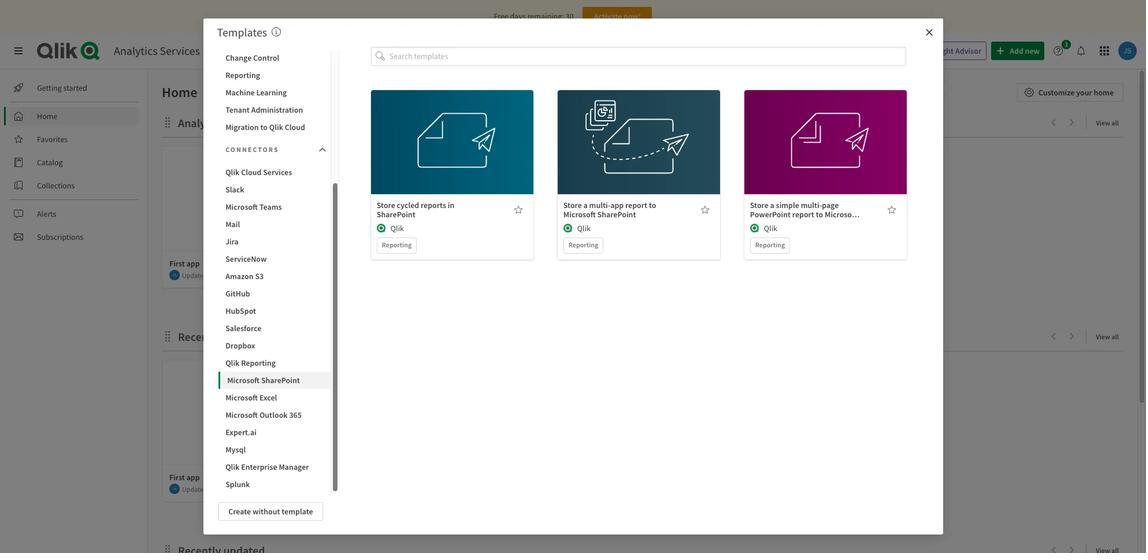 Task type: locate. For each thing, give the bounding box(es) containing it.
cloud inside migration to qlik cloud "button"
[[285, 122, 305, 132]]

1 vertical spatial cloud
[[241, 167, 262, 178]]

qlik inside "button"
[[269, 122, 283, 132]]

reporting down store cycled reports in sharepoint
[[382, 240, 412, 249]]

2 horizontal spatial add to favorites image
[[888, 205, 897, 214]]

app
[[611, 200, 624, 210], [187, 259, 200, 269], [187, 473, 200, 483]]

1 personal element from the top
[[237, 242, 255, 260]]

2 view from the top
[[1097, 333, 1111, 341]]

salesforce button
[[219, 320, 331, 337]]

3 add to favorites image from the left
[[888, 205, 897, 214]]

view all link
[[1097, 115, 1124, 130], [1097, 329, 1124, 344]]

free days remaining: 30
[[494, 11, 574, 21]]

home inside navigation pane element
[[37, 111, 57, 121]]

1 vertical spatial view all link
[[1097, 329, 1124, 344]]

1 first from the top
[[169, 259, 185, 269]]

cloud down administration
[[285, 122, 305, 132]]

1 horizontal spatial qlik image
[[564, 224, 573, 233]]

updated for recently used
[[182, 485, 207, 494]]

1 add to favorites image from the left
[[514, 205, 523, 214]]

2 horizontal spatial use template
[[803, 124, 849, 135]]

1 vertical spatial updated
[[182, 485, 207, 494]]

1 horizontal spatial report
[[793, 209, 815, 220]]

1 horizontal spatial services
[[263, 167, 292, 178]]

2 horizontal spatial use template button
[[790, 120, 862, 139]]

2 store from the left
[[564, 200, 582, 210]]

store inside store a simple multi-page powerpoint report to microsoft sharepoint
[[751, 200, 769, 210]]

updated 10 minutes ago for analytics
[[182, 271, 253, 280]]

add to favorites image
[[514, 205, 523, 214], [701, 205, 710, 214], [888, 205, 897, 214]]

connectors button
[[219, 138, 331, 161]]

move collection image
[[162, 545, 174, 553]]

1 vertical spatial first
[[169, 473, 185, 483]]

updated right jacob simon icon
[[182, 271, 207, 280]]

store
[[377, 200, 395, 210], [564, 200, 582, 210], [751, 200, 769, 210]]

2 ago from the top
[[242, 485, 253, 494]]

microsoft inside the store a multi-app report to microsoft sharepoint
[[564, 209, 596, 220]]

multi- inside the store a multi-app report to microsoft sharepoint
[[590, 200, 611, 210]]

2 multi- from the left
[[801, 200, 823, 210]]

1 store from the left
[[377, 200, 395, 210]]

microsoft for excel
[[226, 393, 258, 403]]

remaining:
[[528, 11, 564, 21]]

0 vertical spatial all
[[1112, 119, 1120, 127]]

2 horizontal spatial store
[[751, 200, 769, 210]]

1 vertical spatial jacob simon element
[[169, 484, 180, 494]]

1 all from the top
[[1112, 119, 1120, 127]]

searchbar element
[[688, 41, 890, 60]]

1 use from the left
[[429, 124, 442, 135]]

1 a from the left
[[584, 200, 588, 210]]

2 jacob simon element from the top
[[169, 484, 180, 494]]

3 qlik image from the left
[[751, 224, 760, 233]]

sharepoint inside button
[[261, 375, 300, 386]]

first app up jacob simon icon
[[169, 259, 200, 269]]

customize your home button
[[1018, 83, 1124, 102]]

personal element for used
[[237, 456, 255, 474]]

qlik image down the store a multi-app report to microsoft sharepoint
[[564, 224, 573, 233]]

qlik image down 'powerpoint'
[[751, 224, 760, 233]]

store cycled reports in sharepoint
[[377, 200, 455, 220]]

analytics for analytics services
[[114, 43, 158, 58]]

machine learning
[[226, 87, 287, 98]]

view all for analytics to explore
[[1097, 119, 1120, 127]]

0 horizontal spatial cloud
[[241, 167, 262, 178]]

personal element
[[237, 242, 255, 260], [237, 456, 255, 474]]

updated for analytics to explore
[[182, 271, 207, 280]]

ago up the create
[[242, 485, 253, 494]]

2 view all from the top
[[1097, 333, 1120, 341]]

3 details from the left
[[814, 150, 838, 160]]

home up favorites
[[37, 111, 57, 121]]

1 first app from the top
[[169, 259, 200, 269]]

1 vertical spatial move collection image
[[162, 331, 173, 342]]

10 left amazon
[[209, 271, 216, 280]]

2 horizontal spatial qlik image
[[751, 224, 760, 233]]

getting
[[37, 83, 62, 93]]

0 horizontal spatial report
[[626, 200, 648, 210]]

add to favorites image for store a simple multi-page powerpoint report to microsoft sharepoint
[[888, 205, 897, 214]]

details
[[441, 150, 464, 160], [627, 150, 651, 160], [814, 150, 838, 160]]

0 vertical spatial cloud
[[285, 122, 305, 132]]

2 move collection image from the top
[[162, 331, 173, 342]]

1 horizontal spatial store
[[564, 200, 582, 210]]

updated right jacob simon image
[[182, 485, 207, 494]]

0 vertical spatial personal element
[[237, 242, 255, 260]]

0 horizontal spatial a
[[584, 200, 588, 210]]

3 use from the left
[[803, 124, 816, 135]]

2 details button from the left
[[603, 146, 675, 164]]

multi- inside store a simple multi-page powerpoint report to microsoft sharepoint
[[801, 200, 823, 210]]

microsoft for sharepoint
[[227, 375, 260, 386]]

first app
[[169, 259, 200, 269], [169, 473, 200, 483]]

0 horizontal spatial services
[[160, 43, 200, 58]]

0 horizontal spatial store
[[377, 200, 395, 210]]

in
[[448, 200, 455, 210]]

servicenow button
[[219, 250, 331, 268]]

1 use template from the left
[[429, 124, 475, 135]]

servicenow
[[226, 254, 267, 264]]

change control
[[226, 53, 279, 63]]

0 vertical spatial minutes
[[217, 271, 241, 280]]

0 vertical spatial ago
[[242, 271, 253, 280]]

store for store a multi-app report to microsoft sharepoint
[[564, 200, 582, 210]]

updated 10 minutes ago up the github
[[182, 271, 253, 280]]

analytics services element
[[114, 43, 200, 58]]

machine learning button
[[219, 84, 331, 101]]

2 view all link from the top
[[1097, 329, 1124, 344]]

1 updated from the top
[[182, 271, 207, 280]]

0 horizontal spatial use
[[429, 124, 442, 135]]

templates are pre-built automations that help you automate common business workflows. get started by selecting one of the pre-built templates or choose the blank canvas to build an automation from scratch. image
[[272, 27, 281, 36]]

home
[[162, 83, 198, 101], [37, 111, 57, 121]]

ago for to
[[242, 271, 253, 280]]

2 first from the top
[[169, 473, 185, 483]]

0 vertical spatial first
[[169, 259, 185, 269]]

1 move collection image from the top
[[162, 117, 173, 128]]

reporting for store a multi-app report to microsoft sharepoint
[[569, 240, 599, 249]]

0 vertical spatial analytics
[[114, 43, 158, 58]]

move collection image
[[162, 117, 173, 128], [162, 331, 173, 342]]

qlik down 'powerpoint'
[[764, 223, 778, 233]]

1 qlik image from the left
[[377, 224, 386, 233]]

3 use template from the left
[[803, 124, 849, 135]]

to inside the store a multi-app report to microsoft sharepoint
[[649, 200, 657, 210]]

a inside store a simple multi-page powerpoint report to microsoft sharepoint
[[771, 200, 775, 210]]

personal element for to
[[237, 242, 255, 260]]

0 vertical spatial view
[[1097, 119, 1111, 127]]

3 use template button from the left
[[790, 120, 862, 139]]

2 vertical spatial app
[[187, 473, 200, 483]]

0 horizontal spatial details
[[441, 150, 464, 160]]

to inside "button"
[[261, 122, 268, 132]]

1 ago from the top
[[242, 271, 253, 280]]

minutes
[[217, 271, 241, 280], [217, 485, 241, 494]]

qlik image down store cycled reports in sharepoint
[[377, 224, 386, 233]]

reporting down the store a multi-app report to microsoft sharepoint
[[569, 240, 599, 249]]

ago left s3 at the left of the page
[[242, 271, 253, 280]]

view all
[[1097, 119, 1120, 127], [1097, 333, 1120, 341]]

2 personal element from the top
[[237, 456, 255, 474]]

app for recently used
[[187, 473, 200, 483]]

dropbox
[[226, 341, 255, 351]]

1 use template button from the left
[[416, 120, 489, 139]]

1 vertical spatial updated 10 minutes ago
[[182, 485, 253, 494]]

10
[[209, 271, 216, 280], [209, 485, 216, 494]]

1 horizontal spatial cloud
[[285, 122, 305, 132]]

sharepoint
[[377, 209, 416, 220], [598, 209, 636, 220], [751, 218, 789, 229], [261, 375, 300, 386]]

1 horizontal spatial use template
[[616, 124, 662, 135]]

change control button
[[219, 49, 331, 67]]

first up jacob simon image
[[169, 473, 185, 483]]

use template button
[[416, 120, 489, 139], [603, 120, 675, 139], [790, 120, 862, 139]]

minutes for to
[[217, 271, 241, 280]]

2 a from the left
[[771, 200, 775, 210]]

1 horizontal spatial multi-
[[801, 200, 823, 210]]

splunk
[[226, 479, 250, 490]]

qlik down dropbox
[[226, 358, 240, 368]]

1 horizontal spatial details
[[627, 150, 651, 160]]

2 details from the left
[[627, 150, 651, 160]]

amazon
[[226, 271, 254, 282]]

analytics
[[114, 43, 158, 58], [178, 116, 223, 130]]

reporting down 'powerpoint'
[[756, 240, 785, 249]]

0 horizontal spatial use template button
[[416, 120, 489, 139]]

microsoft teams
[[226, 202, 282, 212]]

1 details from the left
[[441, 150, 464, 160]]

0 vertical spatial jacob simon element
[[169, 270, 180, 280]]

0 horizontal spatial use template
[[429, 124, 475, 135]]

used
[[223, 330, 247, 344]]

cloud
[[285, 122, 305, 132], [241, 167, 262, 178]]

2 first app from the top
[[169, 473, 200, 483]]

explore
[[238, 116, 276, 130]]

reporting up machine
[[226, 70, 260, 80]]

2 use template from the left
[[616, 124, 662, 135]]

2 use from the left
[[616, 124, 629, 135]]

microsoft for teams
[[226, 202, 258, 212]]

first app for recently
[[169, 473, 200, 483]]

qlik down administration
[[269, 122, 283, 132]]

microsoft outlook 365
[[226, 410, 302, 420]]

reports
[[421, 200, 446, 210]]

add to favorites image for store a multi-app report to microsoft sharepoint
[[701, 205, 710, 214]]

jacob simon element for recently used
[[169, 484, 180, 494]]

store inside the store a multi-app report to microsoft sharepoint
[[564, 200, 582, 210]]

to
[[226, 116, 236, 130], [261, 122, 268, 132], [649, 200, 657, 210], [816, 209, 824, 220]]

1 horizontal spatial analytics
[[178, 116, 223, 130]]

use template button for multi-
[[790, 120, 862, 139]]

first
[[169, 259, 185, 269], [169, 473, 185, 483]]

1 vertical spatial view all
[[1097, 333, 1120, 341]]

2 updated 10 minutes ago from the top
[[182, 485, 253, 494]]

reporting for store cycled reports in sharepoint
[[382, 240, 412, 249]]

template for multi-
[[818, 124, 849, 135]]

1 vertical spatial personal element
[[237, 456, 255, 474]]

0 vertical spatial view all
[[1097, 119, 1120, 127]]

template for in
[[444, 124, 475, 135]]

0 horizontal spatial analytics
[[114, 43, 158, 58]]

2 horizontal spatial details button
[[790, 146, 862, 164]]

microsoft for outlook
[[226, 410, 258, 420]]

analytics to explore
[[178, 116, 276, 130]]

2 qlik image from the left
[[564, 224, 573, 233]]

a inside the store a multi-app report to microsoft sharepoint
[[584, 200, 588, 210]]

1 horizontal spatial home
[[162, 83, 198, 101]]

personal element up amazon s3
[[237, 242, 255, 260]]

activate now!
[[594, 11, 641, 21]]

1 view from the top
[[1097, 119, 1111, 127]]

home down the analytics services element
[[162, 83, 198, 101]]

0 vertical spatial services
[[160, 43, 200, 58]]

2 use template button from the left
[[603, 120, 675, 139]]

ask insight advisor
[[916, 46, 982, 56]]

home link
[[9, 107, 139, 125]]

view all for recently used
[[1097, 333, 1120, 341]]

minutes up the github
[[217, 271, 241, 280]]

expert.ai
[[226, 427, 257, 438]]

excel
[[260, 393, 277, 403]]

0 horizontal spatial qlik image
[[377, 224, 386, 233]]

0 horizontal spatial multi-
[[590, 200, 611, 210]]

report inside the store a multi-app report to microsoft sharepoint
[[626, 200, 648, 210]]

qlik down mysql
[[226, 462, 240, 473]]

2 minutes from the top
[[217, 485, 241, 494]]

first app up jacob simon image
[[169, 473, 200, 483]]

change
[[226, 53, 252, 63]]

to inside home main content
[[226, 116, 236, 130]]

reporting button
[[219, 67, 331, 84]]

1 10 from the top
[[209, 271, 216, 280]]

0 horizontal spatial details button
[[416, 146, 489, 164]]

add to favorites image for store cycled reports in sharepoint
[[514, 205, 523, 214]]

tenant administration
[[226, 105, 303, 115]]

analytics inside home main content
[[178, 116, 223, 130]]

sharepoint inside store cycled reports in sharepoint
[[377, 209, 416, 220]]

Search templates text field
[[390, 47, 907, 66]]

reporting for store a simple multi-page powerpoint report to microsoft sharepoint
[[756, 240, 785, 249]]

qlik
[[269, 122, 283, 132], [226, 167, 240, 178], [391, 223, 404, 233], [578, 223, 591, 233], [764, 223, 778, 233], [226, 358, 240, 368], [226, 462, 240, 473]]

use
[[429, 124, 442, 135], [616, 124, 629, 135], [803, 124, 816, 135]]

report
[[626, 200, 648, 210], [793, 209, 815, 220]]

2 add to favorites image from the left
[[701, 205, 710, 214]]

0 vertical spatial home
[[162, 83, 198, 101]]

view for recently used
[[1097, 333, 1111, 341]]

10 for analytics
[[209, 271, 216, 280]]

1 view all link from the top
[[1097, 115, 1124, 130]]

1 minutes from the top
[[217, 271, 241, 280]]

1 vertical spatial home
[[37, 111, 57, 121]]

store a multi-app report to microsoft sharepoint
[[564, 200, 657, 220]]

cloud down connectors
[[241, 167, 262, 178]]

2 all from the top
[[1112, 333, 1120, 341]]

2 10 from the top
[[209, 485, 216, 494]]

qlik image
[[377, 224, 386, 233], [564, 224, 573, 233], [751, 224, 760, 233]]

1 vertical spatial app
[[187, 259, 200, 269]]

0 vertical spatial updated 10 minutes ago
[[182, 271, 253, 280]]

expert.ai button
[[219, 424, 331, 441]]

0 vertical spatial view all link
[[1097, 115, 1124, 130]]

slack button
[[219, 181, 331, 198]]

your
[[1077, 87, 1093, 98]]

10 left 'splunk'
[[209, 485, 216, 494]]

template
[[444, 124, 475, 135], [631, 124, 662, 135], [818, 124, 849, 135], [282, 507, 313, 517]]

1 multi- from the left
[[590, 200, 611, 210]]

salesforce
[[226, 323, 262, 334]]

2 updated from the top
[[182, 485, 207, 494]]

1 vertical spatial 10
[[209, 485, 216, 494]]

3 details button from the left
[[790, 146, 862, 164]]

1 vertical spatial services
[[263, 167, 292, 178]]

0 horizontal spatial add to favorites image
[[514, 205, 523, 214]]

1 jacob simon element from the top
[[169, 270, 180, 280]]

1 vertical spatial first app
[[169, 473, 200, 483]]

updated 10 minutes ago up the create
[[182, 485, 253, 494]]

1 details button from the left
[[416, 146, 489, 164]]

1 view all from the top
[[1097, 119, 1120, 127]]

1 horizontal spatial use
[[616, 124, 629, 135]]

microsoft sharepoint
[[227, 375, 300, 386]]

home inside main content
[[162, 83, 198, 101]]

1 horizontal spatial details button
[[603, 146, 675, 164]]

2 horizontal spatial details
[[814, 150, 838, 160]]

store inside store cycled reports in sharepoint
[[377, 200, 395, 210]]

1 vertical spatial all
[[1112, 333, 1120, 341]]

create without template button
[[219, 503, 323, 521]]

1 vertical spatial ago
[[242, 485, 253, 494]]

0 vertical spatial updated
[[182, 271, 207, 280]]

alerts link
[[9, 205, 139, 223]]

view all link for analytics to explore
[[1097, 115, 1124, 130]]

1 vertical spatial view
[[1097, 333, 1111, 341]]

first app for analytics
[[169, 259, 200, 269]]

mysql button
[[219, 441, 331, 459]]

ask insight advisor button
[[897, 42, 987, 60]]

0 horizontal spatial home
[[37, 111, 57, 121]]

2 horizontal spatial use
[[803, 124, 816, 135]]

microsoft inside button
[[226, 393, 258, 403]]

10 for recently
[[209, 485, 216, 494]]

qlik image for store a multi-app report to microsoft sharepoint
[[564, 224, 573, 233]]

0 vertical spatial first app
[[169, 259, 200, 269]]

0 vertical spatial move collection image
[[162, 117, 173, 128]]

1 horizontal spatial use template button
[[603, 120, 675, 139]]

microsoft
[[226, 202, 258, 212], [564, 209, 596, 220], [825, 209, 858, 220], [227, 375, 260, 386], [226, 393, 258, 403], [226, 410, 258, 420]]

first up jacob simon icon
[[169, 259, 185, 269]]

details for app
[[627, 150, 651, 160]]

use template button for in
[[416, 120, 489, 139]]

jacob simon element
[[169, 270, 180, 280], [169, 484, 180, 494]]

0 vertical spatial app
[[611, 200, 624, 210]]

1 vertical spatial minutes
[[217, 485, 241, 494]]

customize your home
[[1039, 87, 1114, 98]]

minutes up the create
[[217, 485, 241, 494]]

1 vertical spatial analytics
[[178, 116, 223, 130]]

1 horizontal spatial add to favorites image
[[701, 205, 710, 214]]

1 updated 10 minutes ago from the top
[[182, 271, 253, 280]]

1 horizontal spatial a
[[771, 200, 775, 210]]

personal element down mysql
[[237, 456, 255, 474]]

qlik image for store a simple multi-page powerpoint report to microsoft sharepoint
[[751, 224, 760, 233]]

a for simple
[[771, 200, 775, 210]]

subscriptions
[[37, 232, 83, 242]]

analytics to explore link
[[178, 116, 280, 130]]

0 vertical spatial 10
[[209, 271, 216, 280]]

3 store from the left
[[751, 200, 769, 210]]



Task type: vqa. For each thing, say whether or not it's contained in the screenshot.
Analytics corresponding to Analytics to explore
yes



Task type: describe. For each thing, give the bounding box(es) containing it.
use template for in
[[429, 124, 475, 135]]

home
[[1095, 87, 1114, 98]]

app for analytics to explore
[[187, 259, 200, 269]]

navigation pane element
[[0, 74, 147, 251]]

subscriptions link
[[9, 228, 139, 246]]

dropbox button
[[219, 337, 331, 355]]

details button for multi-
[[790, 146, 862, 164]]

all for analytics to explore
[[1112, 119, 1120, 127]]

sharepoint inside store a simple multi-page powerpoint report to microsoft sharepoint
[[751, 218, 789, 229]]

details button for app
[[603, 146, 675, 164]]

analytics services
[[114, 43, 200, 58]]

use template button for app
[[603, 120, 675, 139]]

qlik cloud services
[[226, 167, 292, 178]]

use for in
[[429, 124, 442, 135]]

mail
[[226, 219, 240, 230]]

github
[[226, 289, 250, 299]]

view for analytics to explore
[[1097, 119, 1111, 127]]

amazon s3
[[226, 271, 264, 282]]

updated 10 minutes ago for recently
[[182, 485, 253, 494]]

first for analytics to explore
[[169, 259, 185, 269]]

favorites
[[37, 134, 68, 145]]

microsoft outlook 365 button
[[219, 407, 331, 424]]

qlik down the store a multi-app report to microsoft sharepoint
[[578, 223, 591, 233]]

minutes for used
[[217, 485, 241, 494]]

microsoft excel button
[[219, 389, 331, 407]]

tenant
[[226, 105, 250, 115]]

slack
[[226, 184, 244, 195]]

enterprise
[[241, 462, 277, 473]]

alerts
[[37, 209, 56, 219]]

microsoft inside store a simple multi-page powerpoint report to microsoft sharepoint
[[825, 209, 858, 220]]

qlik down cycled
[[391, 223, 404, 233]]

mysql
[[226, 445, 246, 455]]

use for multi-
[[803, 124, 816, 135]]

view all link for recently used
[[1097, 329, 1124, 344]]

use template for app
[[616, 124, 662, 135]]

cloud inside qlik cloud services button
[[241, 167, 262, 178]]

migration
[[226, 122, 259, 132]]

days
[[510, 11, 526, 21]]

free
[[494, 11, 509, 21]]

administration
[[251, 105, 303, 115]]

collections
[[37, 180, 75, 191]]

close sidebar menu image
[[14, 46, 23, 56]]

learning
[[256, 87, 287, 98]]

amazon s3 button
[[219, 268, 331, 285]]

move collection image for analytics
[[162, 117, 173, 128]]

machine
[[226, 87, 255, 98]]

template inside "button"
[[282, 507, 313, 517]]

jacob simon element for analytics to explore
[[169, 270, 180, 280]]

tenant administration button
[[219, 101, 331, 119]]

qlik reporting
[[226, 358, 276, 368]]

activate
[[594, 11, 622, 21]]

getting started link
[[9, 79, 139, 97]]

customize
[[1039, 87, 1075, 98]]

outlook
[[260, 410, 288, 420]]

sharepoint inside the store a multi-app report to microsoft sharepoint
[[598, 209, 636, 220]]

jira
[[226, 237, 239, 247]]

all for recently used
[[1112, 333, 1120, 341]]

qlik image for store cycled reports in sharepoint
[[377, 224, 386, 233]]

report inside store a simple multi-page powerpoint report to microsoft sharepoint
[[793, 209, 815, 220]]

jacob simon image
[[169, 484, 180, 494]]

microsoft teams button
[[219, 198, 331, 216]]

qlik reporting button
[[219, 355, 331, 372]]

templates are pre-built automations that help you automate common business workflows. get started by selecting one of the pre-built templates or choose the blank canvas to build an automation from scratch. tooltip
[[272, 25, 281, 39]]

store a simple multi-page powerpoint report to microsoft sharepoint
[[751, 200, 858, 229]]

connectors
[[226, 145, 279, 154]]

qlik enterprise manager
[[226, 462, 309, 473]]

close image
[[925, 28, 934, 37]]

catalog link
[[9, 153, 139, 172]]

hubspot
[[226, 306, 256, 316]]

microsoft excel
[[226, 393, 277, 403]]

details button for in
[[416, 146, 489, 164]]

github button
[[219, 285, 331, 302]]

qlik up the slack
[[226, 167, 240, 178]]

use for app
[[616, 124, 629, 135]]

details for in
[[441, 150, 464, 160]]

now!
[[624, 11, 641, 21]]

365
[[289, 410, 302, 420]]

jira button
[[219, 233, 331, 250]]

create
[[229, 507, 251, 517]]

analytics for analytics to explore
[[178, 116, 223, 130]]

app inside the store a multi-app report to microsoft sharepoint
[[611, 200, 624, 210]]

template for app
[[631, 124, 662, 135]]

services inside button
[[263, 167, 292, 178]]

mail button
[[219, 216, 331, 233]]

catalog
[[37, 157, 63, 168]]

favorites link
[[9, 130, 139, 149]]

page
[[823, 200, 839, 210]]

activate now! link
[[583, 7, 653, 25]]

details for multi-
[[814, 150, 838, 160]]

qlik enterprise manager button
[[219, 459, 331, 476]]

ago for used
[[242, 485, 253, 494]]

jacob simon image
[[169, 270, 180, 280]]

control
[[253, 53, 279, 63]]

splunk button
[[219, 476, 331, 493]]

recently
[[178, 330, 221, 344]]

qlik cloud services button
[[219, 164, 331, 181]]

migration to qlik cloud button
[[219, 119, 331, 136]]

move collection image for recently
[[162, 331, 173, 342]]

powerpoint
[[751, 209, 791, 220]]

reporting up microsoft sharepoint
[[241, 358, 276, 368]]

Search text field
[[706, 41, 890, 60]]

templates
[[217, 25, 267, 39]]

30
[[566, 11, 574, 21]]

s3
[[255, 271, 264, 282]]

microsoft sharepoint button
[[219, 372, 331, 389]]

getting started
[[37, 83, 87, 93]]

without
[[253, 507, 280, 517]]

cycled
[[397, 200, 419, 210]]

started
[[63, 83, 87, 93]]

a for multi-
[[584, 200, 588, 210]]

store for store a simple multi-page powerpoint report to microsoft sharepoint
[[751, 200, 769, 210]]

ask
[[916, 46, 929, 56]]

create without template
[[229, 507, 313, 517]]

first for recently used
[[169, 473, 185, 483]]

to inside store a simple multi-page powerpoint report to microsoft sharepoint
[[816, 209, 824, 220]]

store for store cycled reports in sharepoint
[[377, 200, 395, 210]]

use template for multi-
[[803, 124, 849, 135]]

manager
[[279, 462, 309, 473]]

recently used link
[[178, 330, 252, 344]]

home main content
[[143, 69, 1147, 553]]



